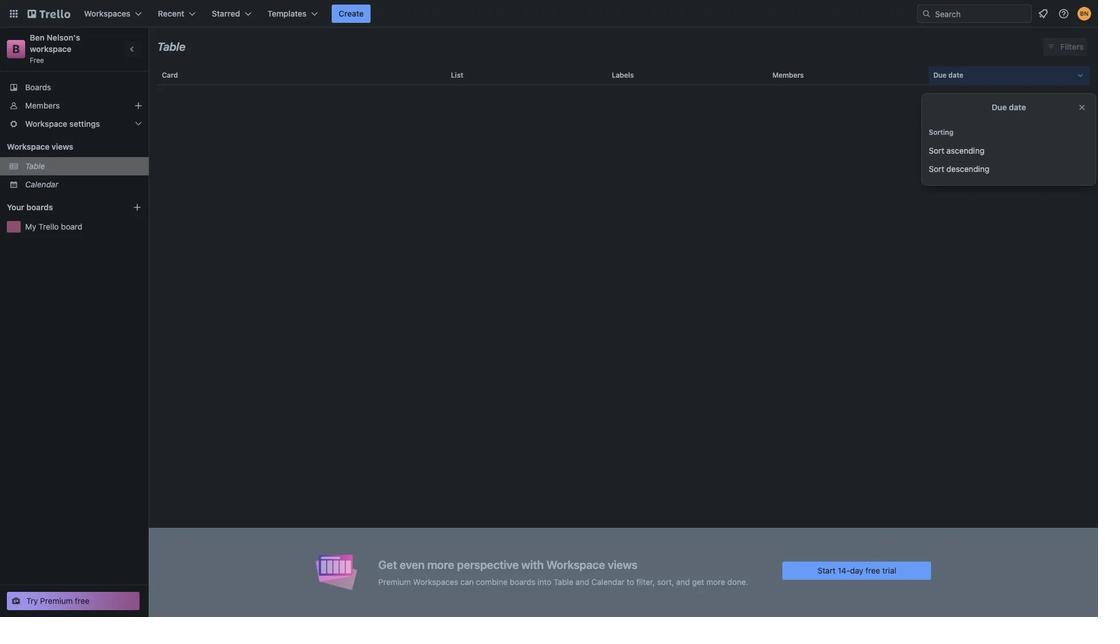 Task type: vqa. For each thing, say whether or not it's contained in the screenshot.
Starred Icon
no



Task type: locate. For each thing, give the bounding box(es) containing it.
0 vertical spatial members
[[773, 71, 804, 79]]

0 vertical spatial calendar
[[25, 180, 58, 189]]

card
[[162, 71, 178, 79]]

1 horizontal spatial boards
[[510, 577, 535, 587]]

workspace up into
[[546, 558, 605, 572]]

views up to
[[608, 558, 638, 572]]

workspace up workspace views
[[25, 119, 67, 129]]

1 vertical spatial sort
[[929, 164, 944, 174]]

filter,
[[636, 577, 655, 587]]

sort down sort ascending
[[929, 164, 944, 174]]

workspaces inside "get even more perspective with workspace views premium workspaces can combine boards into table and calendar to filter, sort, and get more done."
[[413, 577, 458, 587]]

0 horizontal spatial calendar
[[25, 180, 58, 189]]

1 vertical spatial members
[[25, 101, 60, 110]]

more right even in the left bottom of the page
[[427, 558, 454, 572]]

0 vertical spatial table
[[157, 40, 186, 53]]

workspace down workspace settings
[[7, 142, 50, 152]]

workspace for workspace views
[[7, 142, 50, 152]]

recent
[[158, 9, 184, 18]]

2 sort from the top
[[929, 164, 944, 174]]

can
[[460, 577, 474, 587]]

1 horizontal spatial workspaces
[[413, 577, 458, 587]]

0 vertical spatial free
[[866, 566, 880, 576]]

create
[[339, 9, 364, 18]]

workspace
[[25, 119, 67, 129], [7, 142, 50, 152], [546, 558, 605, 572]]

0 notifications image
[[1036, 7, 1050, 21]]

1 vertical spatial table
[[25, 161, 45, 171]]

table containing card
[[149, 62, 1098, 618]]

0 horizontal spatial and
[[576, 577, 589, 587]]

0 horizontal spatial views
[[52, 142, 73, 152]]

calendar link
[[25, 179, 142, 190]]

ben nelson's workspace free
[[30, 33, 82, 65]]

sorting
[[929, 128, 954, 137]]

1 vertical spatial premium
[[40, 596, 73, 606]]

and right into
[[576, 577, 589, 587]]

workspace views
[[7, 142, 73, 152]]

boards
[[26, 202, 53, 212], [510, 577, 535, 587]]

workspaces down even in the left bottom of the page
[[413, 577, 458, 587]]

workspace navigation collapse icon image
[[125, 41, 141, 57]]

boards link
[[0, 78, 149, 97]]

0 vertical spatial views
[[52, 142, 73, 152]]

views
[[52, 142, 73, 152], [608, 558, 638, 572]]

your boards
[[7, 202, 53, 212]]

sort down sorting
[[929, 146, 944, 156]]

boards up 'my'
[[26, 202, 53, 212]]

free
[[866, 566, 880, 576], [75, 596, 90, 606]]

1 vertical spatial workspace
[[7, 142, 50, 152]]

0 horizontal spatial members
[[25, 101, 60, 110]]

1 sort from the top
[[929, 146, 944, 156]]

table right into
[[554, 577, 573, 587]]

1 horizontal spatial and
[[676, 577, 690, 587]]

trial
[[882, 566, 896, 576]]

1 vertical spatial calendar
[[591, 577, 625, 587]]

0 horizontal spatial table
[[25, 161, 45, 171]]

nelson's
[[47, 33, 80, 42]]

1 horizontal spatial due date
[[992, 102, 1026, 112]]

0 vertical spatial workspace
[[25, 119, 67, 129]]

0 vertical spatial workspaces
[[84, 9, 130, 18]]

calendar left to
[[591, 577, 625, 587]]

0 horizontal spatial workspaces
[[84, 9, 130, 18]]

list button
[[446, 62, 607, 89]]

list
[[451, 71, 463, 79]]

0 horizontal spatial premium
[[40, 596, 73, 606]]

0 horizontal spatial due date
[[933, 71, 963, 79]]

1 horizontal spatial due
[[992, 102, 1007, 112]]

0 vertical spatial premium
[[378, 577, 411, 587]]

more right get
[[706, 577, 725, 587]]

1 horizontal spatial free
[[866, 566, 880, 576]]

1 vertical spatial free
[[75, 596, 90, 606]]

workspace inside workspace settings dropdown button
[[25, 119, 67, 129]]

members
[[773, 71, 804, 79], [25, 101, 60, 110]]

0 vertical spatial date
[[948, 71, 963, 79]]

calendar
[[25, 180, 58, 189], [591, 577, 625, 587]]

into
[[538, 577, 551, 587]]

0 horizontal spatial boards
[[26, 202, 53, 212]]

and
[[576, 577, 589, 587], [676, 577, 690, 587]]

descending
[[946, 164, 989, 174]]

ben nelson's workspace link
[[30, 33, 82, 54]]

combine
[[476, 577, 508, 587]]

0 horizontal spatial due
[[933, 71, 947, 79]]

primary element
[[0, 0, 1098, 27]]

1 vertical spatial boards
[[510, 577, 535, 587]]

due date column header
[[929, 62, 1089, 89]]

sort inside button
[[929, 164, 944, 174]]

sort for sort descending
[[929, 164, 944, 174]]

1 horizontal spatial premium
[[378, 577, 411, 587]]

1 horizontal spatial date
[[1009, 102, 1026, 112]]

premium inside button
[[40, 596, 73, 606]]

premium right try
[[40, 596, 73, 606]]

date
[[948, 71, 963, 79], [1009, 102, 1026, 112]]

row
[[157, 62, 1089, 89]]

1 horizontal spatial table
[[157, 40, 186, 53]]

members link
[[0, 97, 149, 115]]

0 vertical spatial due
[[933, 71, 947, 79]]

1 horizontal spatial calendar
[[591, 577, 625, 587]]

row containing card
[[157, 62, 1089, 89]]

table up card
[[157, 40, 186, 53]]

0 vertical spatial boards
[[26, 202, 53, 212]]

1 horizontal spatial views
[[608, 558, 638, 572]]

2 vertical spatial workspace
[[546, 558, 605, 572]]

sort inside "button"
[[929, 146, 944, 156]]

table down workspace views
[[25, 161, 45, 171]]

workspaces
[[84, 9, 130, 18], [413, 577, 458, 587]]

2 vertical spatial table
[[554, 577, 573, 587]]

due date
[[933, 71, 963, 79], [992, 102, 1026, 112]]

sort
[[929, 146, 944, 156], [929, 164, 944, 174]]

free right try
[[75, 596, 90, 606]]

and left get
[[676, 577, 690, 587]]

free right day
[[866, 566, 880, 576]]

2 and from the left
[[676, 577, 690, 587]]

premium
[[378, 577, 411, 587], [40, 596, 73, 606]]

2 horizontal spatial table
[[554, 577, 573, 587]]

due date inside button
[[933, 71, 963, 79]]

table
[[149, 62, 1098, 618]]

even
[[400, 558, 425, 572]]

0 vertical spatial due date
[[933, 71, 963, 79]]

close popover image
[[1077, 103, 1087, 112]]

more
[[427, 558, 454, 572], [706, 577, 725, 587]]

table
[[157, 40, 186, 53], [25, 161, 45, 171], [554, 577, 573, 587]]

1 vertical spatial date
[[1009, 102, 1026, 112]]

1 horizontal spatial more
[[706, 577, 725, 587]]

due
[[933, 71, 947, 79], [992, 102, 1007, 112]]

views down workspace settings
[[52, 142, 73, 152]]

templates
[[267, 9, 307, 18]]

1 horizontal spatial members
[[773, 71, 804, 79]]

table link
[[25, 161, 142, 172]]

boards down with
[[510, 577, 535, 587]]

0 horizontal spatial date
[[948, 71, 963, 79]]

table inside "get even more perspective with workspace views premium workspaces can combine boards into table and calendar to filter, sort, and get more done."
[[554, 577, 573, 587]]

0 horizontal spatial free
[[75, 596, 90, 606]]

calendar up your boards
[[25, 180, 58, 189]]

1 vertical spatial views
[[608, 558, 638, 572]]

1 vertical spatial workspaces
[[413, 577, 458, 587]]

premium down get
[[378, 577, 411, 587]]

sort descending
[[929, 164, 989, 174]]

1 vertical spatial more
[[706, 577, 725, 587]]

0 vertical spatial more
[[427, 558, 454, 572]]

0 vertical spatial sort
[[929, 146, 944, 156]]

workspace for workspace settings
[[25, 119, 67, 129]]

sort,
[[657, 577, 674, 587]]

workspaces up the workspace navigation collapse icon
[[84, 9, 130, 18]]

done.
[[727, 577, 748, 587]]

to
[[627, 577, 634, 587]]



Task type: describe. For each thing, give the bounding box(es) containing it.
your boards with 1 items element
[[7, 201, 116, 214]]

perspective
[[457, 558, 519, 572]]

filters
[[1060, 42, 1084, 51]]

ascending
[[946, 146, 984, 156]]

Search field
[[931, 5, 1031, 22]]

1 vertical spatial due date
[[992, 102, 1026, 112]]

recent button
[[151, 5, 203, 23]]

my
[[25, 222, 36, 232]]

workspace settings
[[25, 119, 100, 129]]

14-
[[838, 566, 850, 576]]

workspace inside "get even more perspective with workspace views premium workspaces can combine boards into table and calendar to filter, sort, and get more done."
[[546, 558, 605, 572]]

date inside button
[[948, 71, 963, 79]]

back to home image
[[27, 5, 70, 23]]

b link
[[7, 40, 25, 58]]

templates button
[[261, 5, 325, 23]]

card button
[[157, 62, 446, 89]]

starred button
[[205, 5, 258, 23]]

workspaces button
[[77, 5, 149, 23]]

my trello board
[[25, 222, 82, 232]]

workspace settings button
[[0, 115, 149, 133]]

my trello board link
[[25, 221, 142, 233]]

try
[[26, 596, 38, 606]]

start 14-day free trial
[[818, 566, 896, 576]]

labels button
[[607, 62, 768, 89]]

labels
[[612, 71, 634, 79]]

sort ascending button
[[922, 142, 1096, 160]]

starred
[[212, 9, 240, 18]]

members inside button
[[773, 71, 804, 79]]

with
[[521, 558, 544, 572]]

try premium free
[[26, 596, 90, 606]]

get
[[692, 577, 704, 587]]

board
[[61, 222, 82, 232]]

row inside table
[[157, 62, 1089, 89]]

boards inside "get even more perspective with workspace views premium workspaces can combine boards into table and calendar to filter, sort, and get more done."
[[510, 577, 535, 587]]

filters button
[[1043, 38, 1087, 56]]

ben
[[30, 33, 45, 42]]

open information menu image
[[1058, 8, 1069, 19]]

trello
[[38, 222, 59, 232]]

members button
[[768, 62, 929, 89]]

search image
[[922, 9, 931, 18]]

sort for sort ascending
[[929, 146, 944, 156]]

start 14-day free trial link
[[783, 562, 931, 580]]

free
[[30, 56, 44, 65]]

calendar inside "get even more perspective with workspace views premium workspaces can combine boards into table and calendar to filter, sort, and get more done."
[[591, 577, 625, 587]]

free inside button
[[75, 596, 90, 606]]

workspaces inside dropdown button
[[84, 9, 130, 18]]

settings
[[69, 119, 100, 129]]

1 and from the left
[[576, 577, 589, 587]]

ben nelson (bennelson96) image
[[1077, 7, 1091, 21]]

b
[[12, 42, 20, 55]]

add board image
[[133, 203, 142, 212]]

1 vertical spatial due
[[992, 102, 1007, 112]]

sort descending button
[[922, 160, 1096, 178]]

due inside button
[[933, 71, 947, 79]]

due date button
[[929, 62, 1089, 89]]

premium inside "get even more perspective with workspace views premium workspaces can combine boards into table and calendar to filter, sort, and get more done."
[[378, 577, 411, 587]]

start
[[818, 566, 836, 576]]

your
[[7, 202, 24, 212]]

get even more perspective with workspace views premium workspaces can combine boards into table and calendar to filter, sort, and get more done.
[[378, 558, 748, 587]]

get
[[378, 558, 397, 572]]

Table text field
[[157, 36, 186, 58]]

boards
[[25, 82, 51, 92]]

sort ascending
[[929, 146, 984, 156]]

day
[[850, 566, 863, 576]]

0 horizontal spatial more
[[427, 558, 454, 572]]

views inside "get even more perspective with workspace views premium workspaces can combine boards into table and calendar to filter, sort, and get more done."
[[608, 558, 638, 572]]

create button
[[332, 5, 371, 23]]

try premium free button
[[7, 592, 140, 611]]

workspace
[[30, 44, 71, 54]]



